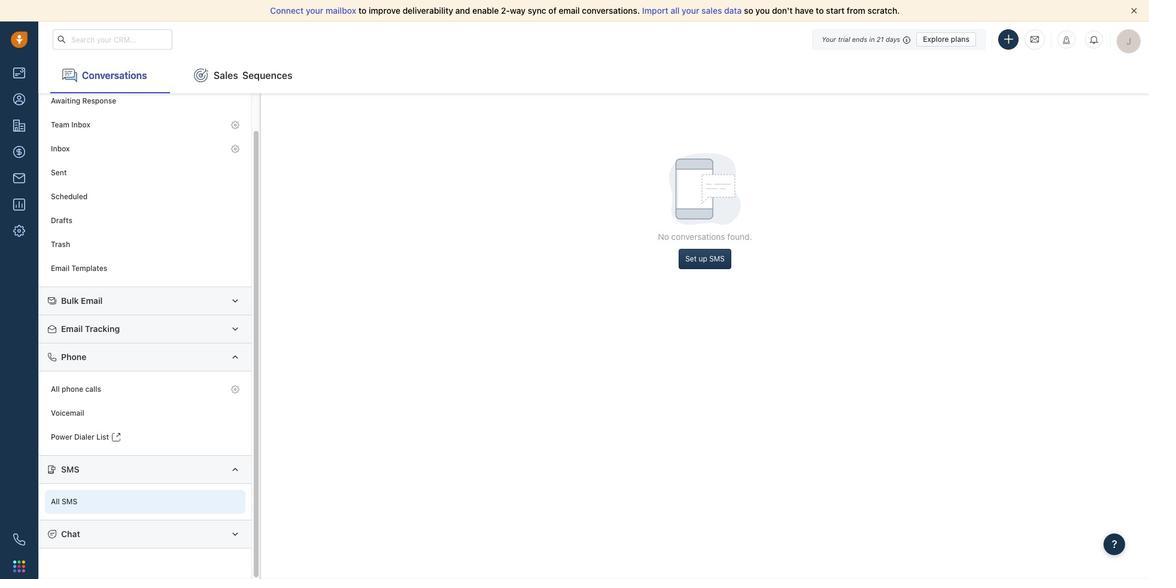 Task type: locate. For each thing, give the bounding box(es) containing it.
1 vertical spatial all
[[51, 498, 60, 507]]

import all your sales data link
[[643, 5, 744, 16]]

templates
[[71, 264, 107, 273]]

1 all from the top
[[51, 385, 60, 394]]

all phone calls
[[51, 385, 101, 394]]

inbox
[[71, 121, 90, 130], [51, 145, 70, 154]]

sms right up
[[710, 255, 725, 263]]

all
[[51, 385, 60, 394], [51, 498, 60, 507]]

your left mailbox
[[306, 5, 324, 16]]

conversations
[[672, 232, 726, 242]]

trash
[[51, 240, 70, 249]]

inbox down team
[[51, 145, 70, 154]]

email down 'trash'
[[51, 264, 70, 273]]

scheduled link
[[45, 185, 246, 209]]

to
[[359, 5, 367, 16], [816, 5, 824, 16]]

0 vertical spatial sms
[[710, 255, 725, 263]]

power
[[51, 433, 72, 442]]

your right all
[[682, 5, 700, 16]]

sequences
[[242, 70, 293, 81]]

to right mailbox
[[359, 5, 367, 16]]

email
[[559, 5, 580, 16]]

email for templates
[[51, 264, 70, 273]]

2 vertical spatial sms
[[62, 498, 77, 507]]

set up sms button
[[679, 249, 732, 269]]

2 your from the left
[[682, 5, 700, 16]]

email tracking
[[61, 324, 120, 334]]

sales sequences
[[214, 70, 293, 81]]

connect
[[270, 5, 304, 16]]

email
[[51, 264, 70, 273], [81, 296, 103, 306], [61, 324, 83, 334]]

response
[[82, 97, 116, 106]]

drafts link
[[45, 209, 246, 233]]

email right bulk
[[81, 296, 103, 306]]

inbox inside inbox link
[[51, 145, 70, 154]]

1 your from the left
[[306, 5, 324, 16]]

all inside all sms link
[[51, 498, 60, 507]]

all for all sms
[[51, 498, 60, 507]]

phone element
[[7, 528, 31, 552]]

trash link
[[45, 233, 246, 257]]

1 horizontal spatial inbox
[[71, 121, 90, 130]]

calls
[[85, 385, 101, 394]]

connect your mailbox to improve deliverability and enable 2-way sync of email conversations. import all your sales data so you don't have to start from scratch.
[[270, 5, 900, 16]]

awaiting response
[[51, 97, 116, 106]]

your
[[306, 5, 324, 16], [682, 5, 700, 16]]

all sms link
[[45, 490, 246, 514]]

sent
[[51, 169, 67, 178]]

inbox right team
[[71, 121, 90, 130]]

email up the phone at bottom
[[61, 324, 83, 334]]

your
[[822, 35, 837, 43]]

explore plans
[[924, 34, 970, 43]]

up
[[699, 255, 708, 263]]

0 horizontal spatial inbox
[[51, 145, 70, 154]]

team inbox
[[51, 121, 90, 130]]

1 vertical spatial email
[[81, 296, 103, 306]]

sms up all sms
[[61, 465, 79, 475]]

tab list containing conversations
[[38, 57, 1150, 93]]

tab list
[[38, 57, 1150, 93]]

in
[[870, 35, 875, 43]]

team inbox link
[[45, 113, 246, 137]]

enable
[[473, 5, 499, 16]]

sms up the chat
[[62, 498, 77, 507]]

2-
[[501, 5, 510, 16]]

0 vertical spatial all
[[51, 385, 60, 394]]

0 vertical spatial inbox
[[71, 121, 90, 130]]

chat
[[61, 529, 80, 540]]

have
[[795, 5, 814, 16]]

improve
[[369, 5, 401, 16]]

2 vertical spatial email
[[61, 324, 83, 334]]

sms
[[710, 255, 725, 263], [61, 465, 79, 475], [62, 498, 77, 507]]

sync
[[528, 5, 547, 16]]

you
[[756, 5, 770, 16]]

all inside 'all phone calls' link
[[51, 385, 60, 394]]

trial
[[839, 35, 851, 43]]

1 vertical spatial sms
[[61, 465, 79, 475]]

no
[[658, 232, 669, 242]]

days
[[886, 35, 901, 43]]

0 horizontal spatial to
[[359, 5, 367, 16]]

2 all from the top
[[51, 498, 60, 507]]

power dialer list link
[[45, 426, 246, 450]]

conversations.
[[582, 5, 640, 16]]

0 horizontal spatial your
[[306, 5, 324, 16]]

explore plans link
[[917, 32, 977, 46]]

1 horizontal spatial to
[[816, 5, 824, 16]]

0 vertical spatial email
[[51, 264, 70, 273]]

sales
[[214, 70, 238, 81]]

1 horizontal spatial your
[[682, 5, 700, 16]]

connect your mailbox link
[[270, 5, 359, 16]]

way
[[510, 5, 526, 16]]

awaiting response link
[[45, 89, 246, 113]]

to left start
[[816, 5, 824, 16]]

all for all phone calls
[[51, 385, 60, 394]]

phone image
[[13, 534, 25, 546]]

of
[[549, 5, 557, 16]]

1 vertical spatial inbox
[[51, 145, 70, 154]]

dialer
[[74, 433, 94, 442]]



Task type: describe. For each thing, give the bounding box(es) containing it.
sent link
[[45, 161, 246, 185]]

sms inside button
[[710, 255, 725, 263]]

freshworks switcher image
[[13, 561, 25, 573]]

set up sms
[[686, 255, 725, 263]]

voicemail
[[51, 409, 84, 418]]

email templates
[[51, 264, 107, 273]]

inbox link
[[45, 137, 246, 161]]

mailbox
[[326, 5, 357, 16]]

start
[[827, 5, 845, 16]]

set
[[686, 255, 697, 263]]

phone
[[62, 385, 83, 394]]

Search your CRM... text field
[[53, 29, 172, 50]]

data
[[725, 5, 742, 16]]

email templates link
[[45, 257, 246, 281]]

all
[[671, 5, 680, 16]]

email for tracking
[[61, 324, 83, 334]]

inbox inside team inbox link
[[71, 121, 90, 130]]

don't
[[773, 5, 793, 16]]

plans
[[951, 34, 970, 43]]

what's new image
[[1063, 36, 1071, 44]]

from
[[847, 5, 866, 16]]

scratch.
[[868, 5, 900, 16]]

so
[[744, 5, 754, 16]]

scheduled
[[51, 192, 88, 201]]

awaiting
[[51, 97, 80, 106]]

all phone calls link
[[45, 378, 246, 402]]

team
[[51, 121, 70, 130]]

your trial ends in 21 days
[[822, 35, 901, 43]]

close image
[[1132, 8, 1138, 14]]

bulk email
[[61, 296, 103, 306]]

voicemail link
[[45, 402, 246, 426]]

list
[[96, 433, 109, 442]]

sales
[[702, 5, 722, 16]]

phone
[[61, 352, 87, 362]]

bulk
[[61, 296, 79, 306]]

conversations link
[[50, 57, 170, 93]]

1 to from the left
[[359, 5, 367, 16]]

drafts
[[51, 216, 72, 225]]

no conversations found.
[[658, 232, 753, 242]]

all sms
[[51, 498, 77, 507]]

import
[[643, 5, 669, 16]]

explore
[[924, 34, 950, 43]]

sales sequences link
[[182, 57, 305, 93]]

tracking
[[85, 324, 120, 334]]

power dialer list
[[51, 433, 109, 442]]

ends
[[853, 35, 868, 43]]

send email image
[[1031, 34, 1040, 45]]

21
[[877, 35, 884, 43]]

2 to from the left
[[816, 5, 824, 16]]

conversations
[[82, 70, 147, 81]]

found.
[[728, 232, 753, 242]]

deliverability
[[403, 5, 453, 16]]

and
[[456, 5, 470, 16]]



Task type: vqa. For each thing, say whether or not it's contained in the screenshot.
the 'Connect'
yes



